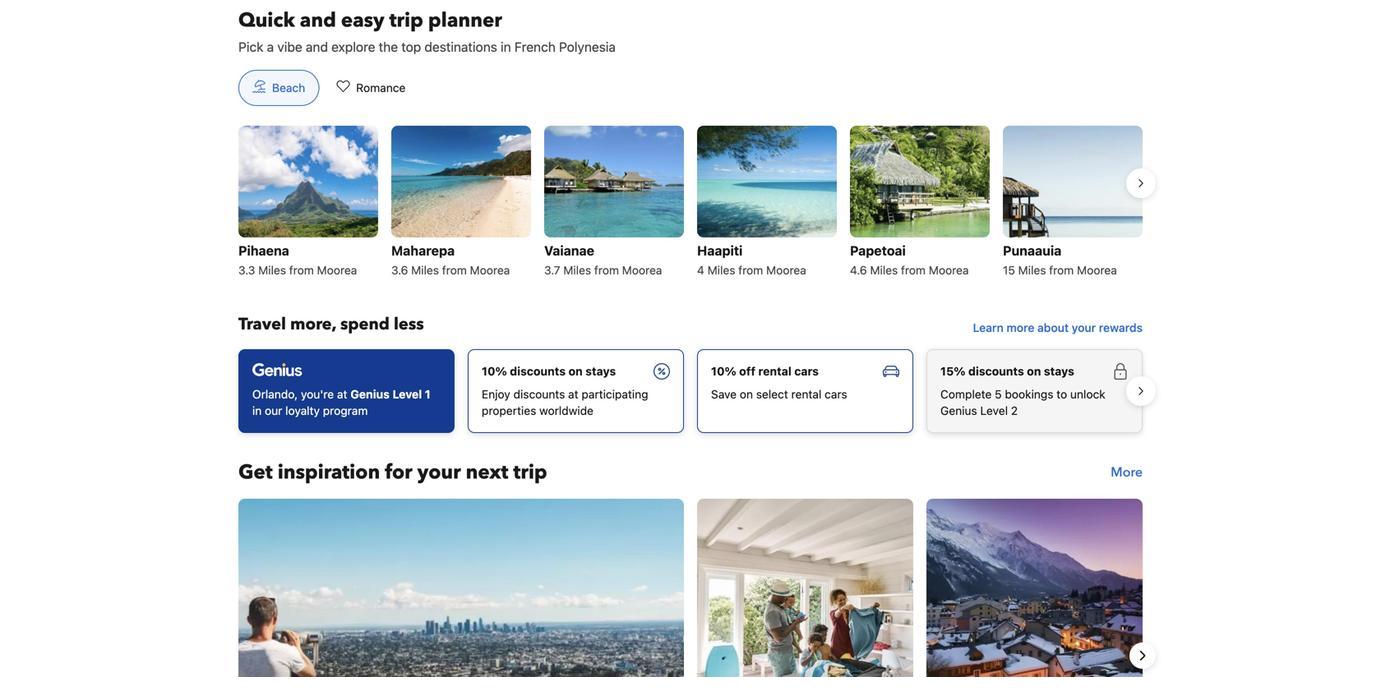 Task type: describe. For each thing, give the bounding box(es) containing it.
a
[[267, 39, 274, 55]]

french
[[515, 39, 556, 55]]

learn more about your rewards link
[[967, 313, 1149, 343]]

save
[[711, 388, 737, 401]]

next
[[466, 459, 508, 486]]

in inside orlando, you're at genius level 1 in our loyalty program
[[252, 404, 262, 418]]

select
[[756, 388, 788, 401]]

get inspiration for your next trip
[[238, 459, 547, 486]]

worldwide
[[539, 404, 594, 418]]

next image
[[1133, 646, 1153, 666]]

save on select rental cars
[[711, 388, 847, 401]]

our
[[265, 404, 282, 418]]

you're
[[301, 388, 334, 401]]

properties
[[482, 404, 536, 418]]

spend
[[340, 313, 390, 336]]

5
[[995, 388, 1002, 401]]

on for at
[[569, 365, 583, 378]]

bookings
[[1005, 388, 1054, 401]]

15
[[1003, 263, 1015, 277]]

from for punaauia
[[1049, 263, 1074, 277]]

your for next
[[417, 459, 461, 486]]

travel more, spend less
[[238, 313, 424, 336]]

quick and easy trip planner pick a vibe and explore the top destinations in french polynesia
[[238, 7, 616, 55]]

0 vertical spatial and
[[300, 7, 336, 34]]

learn more about your rewards
[[973, 321, 1143, 335]]

vaianae
[[544, 243, 594, 259]]

participating
[[582, 388, 648, 401]]

from for haapiti
[[739, 263, 763, 277]]

1 vertical spatial and
[[306, 39, 328, 55]]

genius inside orlando, you're at genius level 1 in our loyalty program
[[350, 388, 390, 401]]

learn
[[973, 321, 1004, 335]]

from for pihaena
[[289, 263, 314, 277]]

haapiti 4 miles from moorea
[[697, 243, 806, 277]]

discounts for discounts
[[510, 365, 566, 378]]

enjoy discounts at participating properties worldwide
[[482, 388, 648, 418]]

miles for pihaena
[[258, 263, 286, 277]]

10% for 10% off rental cars
[[711, 365, 737, 378]]

tab list containing beach
[[225, 70, 433, 107]]

trip inside quick and easy trip planner pick a vibe and explore the top destinations in french polynesia
[[389, 7, 423, 34]]

0 vertical spatial cars
[[794, 365, 819, 378]]

from for vaianae
[[594, 263, 619, 277]]

loyalty
[[285, 404, 320, 418]]

about
[[1038, 321, 1069, 335]]

10% for 10% discounts on stays
[[482, 365, 507, 378]]

1 vertical spatial rental
[[791, 388, 822, 401]]

the 6 best orlando hotels for families image
[[697, 499, 913, 677]]

3.7
[[544, 263, 560, 277]]

miles for punaauia
[[1018, 263, 1046, 277]]

moorea for haapiti
[[766, 263, 806, 277]]

genius inside complete 5 bookings to unlock genius level 2
[[941, 404, 977, 418]]

2
[[1011, 404, 1018, 418]]

level inside orlando, you're at genius level 1 in our loyalty program
[[393, 388, 422, 401]]

haapiti
[[697, 243, 743, 259]]

4
[[697, 263, 705, 277]]

miles for vaianae
[[563, 263, 591, 277]]

orlando, you're at genius level 1 in our loyalty program
[[252, 388, 431, 418]]

top
[[401, 39, 421, 55]]

from for papetoai
[[901, 263, 926, 277]]

off
[[739, 365, 756, 378]]

maharepa 3.6 miles from moorea
[[391, 243, 510, 277]]

miles for papetoai
[[870, 263, 898, 277]]

region containing pihaena
[[225, 119, 1156, 287]]

less
[[394, 313, 424, 336]]

moorea for pihaena
[[317, 263, 357, 277]]

moorea for vaianae
[[622, 263, 662, 277]]

at for participating
[[568, 388, 579, 401]]



Task type: vqa. For each thing, say whether or not it's contained in the screenshot.
Genius
yes



Task type: locate. For each thing, give the bounding box(es) containing it.
genius
[[350, 388, 390, 401], [941, 404, 977, 418]]

moorea for punaauia
[[1077, 263, 1117, 277]]

genius up program
[[350, 388, 390, 401]]

level inside complete 5 bookings to unlock genius level 2
[[980, 404, 1008, 418]]

1 vertical spatial genius
[[941, 404, 977, 418]]

stays up to
[[1044, 365, 1075, 378]]

orlando,
[[252, 388, 298, 401]]

from down haapiti
[[739, 263, 763, 277]]

level
[[393, 388, 422, 401], [980, 404, 1008, 418]]

your for rewards
[[1072, 321, 1096, 335]]

2 miles from the left
[[411, 263, 439, 277]]

15% discounts on stays
[[941, 365, 1075, 378]]

moorea inside haapiti 4 miles from moorea
[[766, 263, 806, 277]]

moorea left 4.6
[[766, 263, 806, 277]]

at for genius
[[337, 388, 347, 401]]

3 region from the top
[[225, 499, 1156, 677]]

from inside vaianae 3.7 miles from moorea
[[594, 263, 619, 277]]

moorea for papetoai
[[929, 263, 969, 277]]

pick
[[238, 39, 264, 55]]

from inside 'maharepa 3.6 miles from moorea'
[[442, 263, 467, 277]]

destinations
[[425, 39, 497, 55]]

and
[[300, 7, 336, 34], [306, 39, 328, 55]]

quick
[[238, 7, 295, 34]]

moorea
[[317, 263, 357, 277], [470, 263, 510, 277], [622, 263, 662, 277], [766, 263, 806, 277], [929, 263, 969, 277], [1077, 263, 1117, 277]]

your right for
[[417, 459, 461, 486]]

0 horizontal spatial at
[[337, 388, 347, 401]]

miles inside 'maharepa 3.6 miles from moorea'
[[411, 263, 439, 277]]

level down 5
[[980, 404, 1008, 418]]

5 best ski towns around the world image
[[927, 499, 1143, 677]]

15%
[[941, 365, 966, 378]]

10% up enjoy
[[482, 365, 507, 378]]

miles for haapiti
[[708, 263, 735, 277]]

on up bookings
[[1027, 365, 1041, 378]]

0 horizontal spatial level
[[393, 388, 422, 401]]

more
[[1007, 321, 1035, 335]]

discounts up enjoy discounts at participating properties worldwide
[[510, 365, 566, 378]]

trip right next at the bottom left of page
[[513, 459, 547, 486]]

from down maharepa on the left top
[[442, 263, 467, 277]]

in inside quick and easy trip planner pick a vibe and explore the top destinations in french polynesia
[[501, 39, 511, 55]]

moorea inside 'punaauia 15 miles from moorea'
[[1077, 263, 1117, 277]]

moorea left '3.7'
[[470, 263, 510, 277]]

5 moorea from the left
[[929, 263, 969, 277]]

miles
[[258, 263, 286, 277], [411, 263, 439, 277], [563, 263, 591, 277], [708, 263, 735, 277], [870, 263, 898, 277], [1018, 263, 1046, 277]]

your right "about"
[[1072, 321, 1096, 335]]

your
[[1072, 321, 1096, 335], [417, 459, 461, 486]]

from inside papetoai 4.6 miles from moorea
[[901, 263, 926, 277]]

from down papetoai
[[901, 263, 926, 277]]

easy
[[341, 7, 384, 34]]

from inside pihaena 3.3 miles from moorea
[[289, 263, 314, 277]]

0 vertical spatial your
[[1072, 321, 1096, 335]]

tab list
[[225, 70, 433, 107]]

1 stays from the left
[[586, 365, 616, 378]]

romance button
[[323, 70, 420, 106]]

1 horizontal spatial cars
[[825, 388, 847, 401]]

0 horizontal spatial 10%
[[482, 365, 507, 378]]

more,
[[290, 313, 336, 336]]

moorea up 'travel more, spend less'
[[317, 263, 357, 277]]

1 vertical spatial your
[[417, 459, 461, 486]]

3 from from the left
[[594, 263, 619, 277]]

rewards
[[1099, 321, 1143, 335]]

0 vertical spatial level
[[393, 388, 422, 401]]

0 vertical spatial in
[[501, 39, 511, 55]]

1 vertical spatial trip
[[513, 459, 547, 486]]

punaauia 15 miles from moorea
[[1003, 243, 1117, 277]]

0 horizontal spatial genius
[[350, 388, 390, 401]]

1 horizontal spatial genius
[[941, 404, 977, 418]]

from inside 'punaauia 15 miles from moorea'
[[1049, 263, 1074, 277]]

cars
[[794, 365, 819, 378], [825, 388, 847, 401]]

stays for 15% discounts on stays
[[1044, 365, 1075, 378]]

region
[[225, 119, 1156, 287], [225, 343, 1156, 440], [225, 499, 1156, 677]]

0 horizontal spatial cars
[[794, 365, 819, 378]]

romance
[[356, 81, 406, 94]]

0 horizontal spatial trip
[[389, 7, 423, 34]]

enjoy
[[482, 388, 510, 401]]

trip
[[389, 7, 423, 34], [513, 459, 547, 486]]

moorea inside vaianae 3.7 miles from moorea
[[622, 263, 662, 277]]

2 moorea from the left
[[470, 263, 510, 277]]

6 from from the left
[[1049, 263, 1074, 277]]

at up worldwide
[[568, 388, 579, 401]]

1 at from the left
[[337, 388, 347, 401]]

pihaena 3.3 miles from moorea
[[238, 243, 357, 277]]

miles down vaianae
[[563, 263, 591, 277]]

miles inside pihaena 3.3 miles from moorea
[[258, 263, 286, 277]]

moorea inside 'maharepa 3.6 miles from moorea'
[[470, 263, 510, 277]]

from down pihaena
[[289, 263, 314, 277]]

moorea left 4
[[622, 263, 662, 277]]

miles down pihaena
[[258, 263, 286, 277]]

0 horizontal spatial in
[[252, 404, 262, 418]]

the
[[379, 39, 398, 55]]

your inside "learn more about your rewards" link
[[1072, 321, 1096, 335]]

10%
[[482, 365, 507, 378], [711, 365, 737, 378]]

1 horizontal spatial trip
[[513, 459, 547, 486]]

inspiration
[[278, 459, 380, 486]]

moorea for maharepa
[[470, 263, 510, 277]]

level left "1"
[[393, 388, 422, 401]]

in
[[501, 39, 511, 55], [252, 404, 262, 418]]

polynesia
[[559, 39, 616, 55]]

stays up participating
[[586, 365, 616, 378]]

1 10% from the left
[[482, 365, 507, 378]]

at
[[337, 388, 347, 401], [568, 388, 579, 401]]

2 horizontal spatial on
[[1027, 365, 1041, 378]]

discounts inside enjoy discounts at participating properties worldwide
[[514, 388, 565, 401]]

complete 5 bookings to unlock genius level 2
[[941, 388, 1106, 418]]

on right the save
[[740, 388, 753, 401]]

vibe
[[277, 39, 302, 55]]

rental right "select" at bottom right
[[791, 388, 822, 401]]

papetoai
[[850, 243, 906, 259]]

from inside haapiti 4 miles from moorea
[[739, 263, 763, 277]]

from
[[289, 263, 314, 277], [442, 263, 467, 277], [594, 263, 619, 277], [739, 263, 763, 277], [901, 263, 926, 277], [1049, 263, 1074, 277]]

in left our
[[252, 404, 262, 418]]

0 horizontal spatial stays
[[586, 365, 616, 378]]

miles down punaauia
[[1018, 263, 1046, 277]]

moorea up rewards
[[1077, 263, 1117, 277]]

4.6
[[850, 263, 867, 277]]

discounts
[[510, 365, 566, 378], [969, 365, 1024, 378], [514, 388, 565, 401]]

1 vertical spatial cars
[[825, 388, 847, 401]]

1 region from the top
[[225, 119, 1156, 287]]

5 miles from the left
[[870, 263, 898, 277]]

more link
[[1111, 460, 1143, 486]]

2 vertical spatial region
[[225, 499, 1156, 677]]

0 horizontal spatial your
[[417, 459, 461, 486]]

stays
[[586, 365, 616, 378], [1044, 365, 1075, 378]]

beach
[[272, 81, 305, 94]]

stays for 10% discounts on stays
[[586, 365, 616, 378]]

1 horizontal spatial on
[[740, 388, 753, 401]]

cars right "select" at bottom right
[[825, 388, 847, 401]]

on
[[569, 365, 583, 378], [1027, 365, 1041, 378], [740, 388, 753, 401]]

miles for maharepa
[[411, 263, 439, 277]]

from for maharepa
[[442, 263, 467, 277]]

cars up save on select rental cars
[[794, 365, 819, 378]]

2 stays from the left
[[1044, 365, 1075, 378]]

5 from from the left
[[901, 263, 926, 277]]

papetoai 4.6 miles from moorea
[[850, 243, 969, 277]]

0 vertical spatial rental
[[758, 365, 792, 378]]

3.6
[[391, 263, 408, 277]]

at inside enjoy discounts at participating properties worldwide
[[568, 388, 579, 401]]

2 at from the left
[[568, 388, 579, 401]]

in left french
[[501, 39, 511, 55]]

explore
[[331, 39, 375, 55]]

10% up the save
[[711, 365, 737, 378]]

miles inside vaianae 3.7 miles from moorea
[[563, 263, 591, 277]]

1 vertical spatial level
[[980, 404, 1008, 418]]

at up program
[[337, 388, 347, 401]]

1 from from the left
[[289, 263, 314, 277]]

4 moorea from the left
[[766, 263, 806, 277]]

6 moorea from the left
[[1077, 263, 1117, 277]]

0 horizontal spatial on
[[569, 365, 583, 378]]

more
[[1111, 464, 1143, 482]]

1 horizontal spatial level
[[980, 404, 1008, 418]]

1 miles from the left
[[258, 263, 286, 277]]

discounts up 5
[[969, 365, 1024, 378]]

vaianae 3.7 miles from moorea
[[544, 243, 662, 277]]

planner
[[428, 7, 502, 34]]

region containing 10% discounts on stays
[[225, 343, 1156, 440]]

at inside orlando, you're at genius level 1 in our loyalty program
[[337, 388, 347, 401]]

on up enjoy discounts at participating properties worldwide
[[569, 365, 583, 378]]

and right vibe at the left top
[[306, 39, 328, 55]]

3 moorea from the left
[[622, 263, 662, 277]]

miles down maharepa on the left top
[[411, 263, 439, 277]]

region for "learn more about your rewards" link
[[225, 343, 1156, 440]]

10% discounts on stays
[[482, 365, 616, 378]]

moorea left 15
[[929, 263, 969, 277]]

1
[[425, 388, 431, 401]]

miles inside 'punaauia 15 miles from moorea'
[[1018, 263, 1046, 277]]

4 miles from the left
[[708, 263, 735, 277]]

1 horizontal spatial at
[[568, 388, 579, 401]]

0 vertical spatial trip
[[389, 7, 423, 34]]

0 vertical spatial genius
[[350, 388, 390, 401]]

from down punaauia
[[1049, 263, 1074, 277]]

and up vibe at the left top
[[300, 7, 336, 34]]

miles inside papetoai 4.6 miles from moorea
[[870, 263, 898, 277]]

2 from from the left
[[442, 263, 467, 277]]

1 horizontal spatial stays
[[1044, 365, 1075, 378]]

rental up "select" at bottom right
[[758, 365, 792, 378]]

unlock
[[1070, 388, 1106, 401]]

from down vaianae
[[594, 263, 619, 277]]

maharepa
[[391, 243, 455, 259]]

0 vertical spatial region
[[225, 119, 1156, 287]]

genius down complete
[[941, 404, 977, 418]]

moorea inside pihaena 3.3 miles from moorea
[[317, 263, 357, 277]]

miles inside haapiti 4 miles from moorea
[[708, 263, 735, 277]]

3 miles from the left
[[563, 263, 591, 277]]

punaauia
[[1003, 243, 1062, 259]]

to
[[1057, 388, 1067, 401]]

trip up 'top'
[[389, 7, 423, 34]]

1 horizontal spatial in
[[501, 39, 511, 55]]

pihaena
[[238, 243, 289, 259]]

blue genius logo image
[[252, 363, 302, 376], [252, 363, 302, 376]]

travel
[[238, 313, 286, 336]]

2 10% from the left
[[711, 365, 737, 378]]

6 miles from the left
[[1018, 263, 1046, 277]]

get
[[238, 459, 273, 486]]

miles down haapiti
[[708, 263, 735, 277]]

on for bookings
[[1027, 365, 1041, 378]]

moorea inside papetoai 4.6 miles from moorea
[[929, 263, 969, 277]]

discounts for 5
[[969, 365, 1024, 378]]

2 region from the top
[[225, 343, 1156, 440]]

1 horizontal spatial 10%
[[711, 365, 737, 378]]

3.3
[[238, 263, 255, 277]]

complete
[[941, 388, 992, 401]]

region for more link
[[225, 499, 1156, 677]]

program
[[323, 404, 368, 418]]

10% off rental cars
[[711, 365, 819, 378]]

beach button
[[238, 70, 319, 106]]

1 moorea from the left
[[317, 263, 357, 277]]

4 from from the left
[[739, 263, 763, 277]]

discounts down 10% discounts on stays
[[514, 388, 565, 401]]

rental
[[758, 365, 792, 378], [791, 388, 822, 401]]

for
[[385, 459, 412, 486]]

miles down papetoai
[[870, 263, 898, 277]]

1 vertical spatial in
[[252, 404, 262, 418]]

1 vertical spatial region
[[225, 343, 1156, 440]]

1 horizontal spatial your
[[1072, 321, 1096, 335]]



